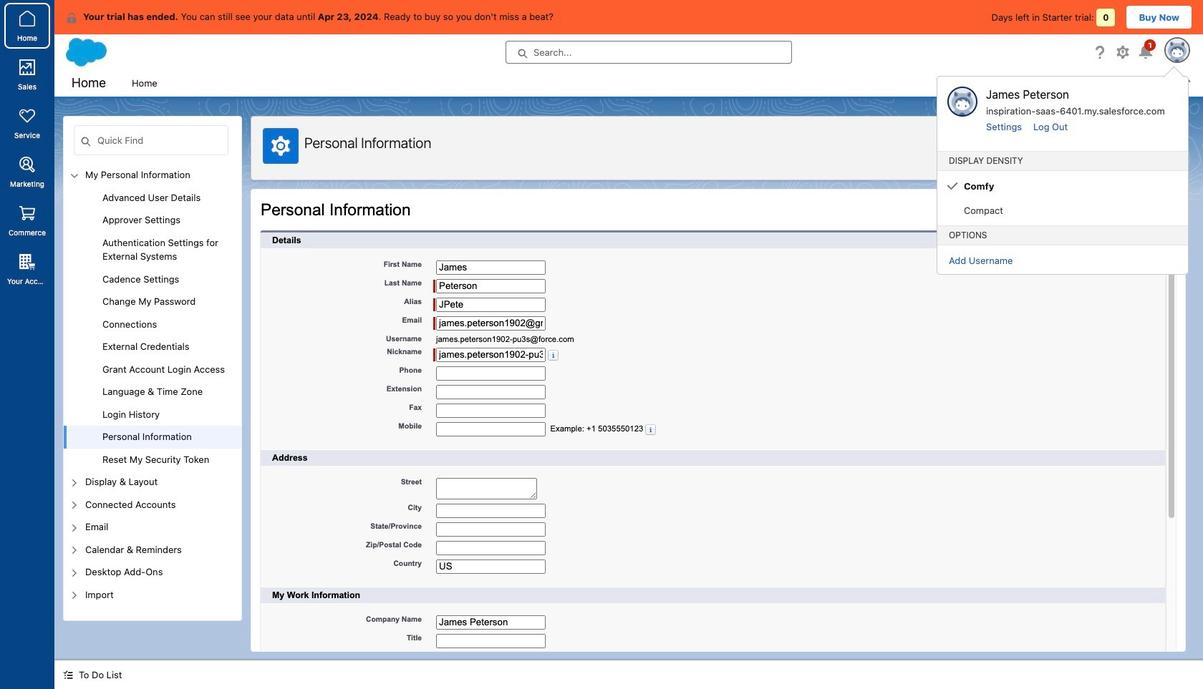 Task type: locate. For each thing, give the bounding box(es) containing it.
my personal information tree item
[[64, 164, 241, 471]]

text default image
[[63, 671, 73, 681]]

setup tree tree
[[64, 164, 241, 621]]

list
[[123, 70, 1204, 97]]

group
[[64, 187, 241, 471]]

text default image
[[66, 12, 77, 24]]



Task type: vqa. For each thing, say whether or not it's contained in the screenshot.
Select an Option text field
no



Task type: describe. For each thing, give the bounding box(es) containing it.
personal information tree item
[[64, 426, 241, 449]]

Quick Find search field
[[74, 125, 229, 155]]

density options list
[[938, 174, 1189, 223]]



